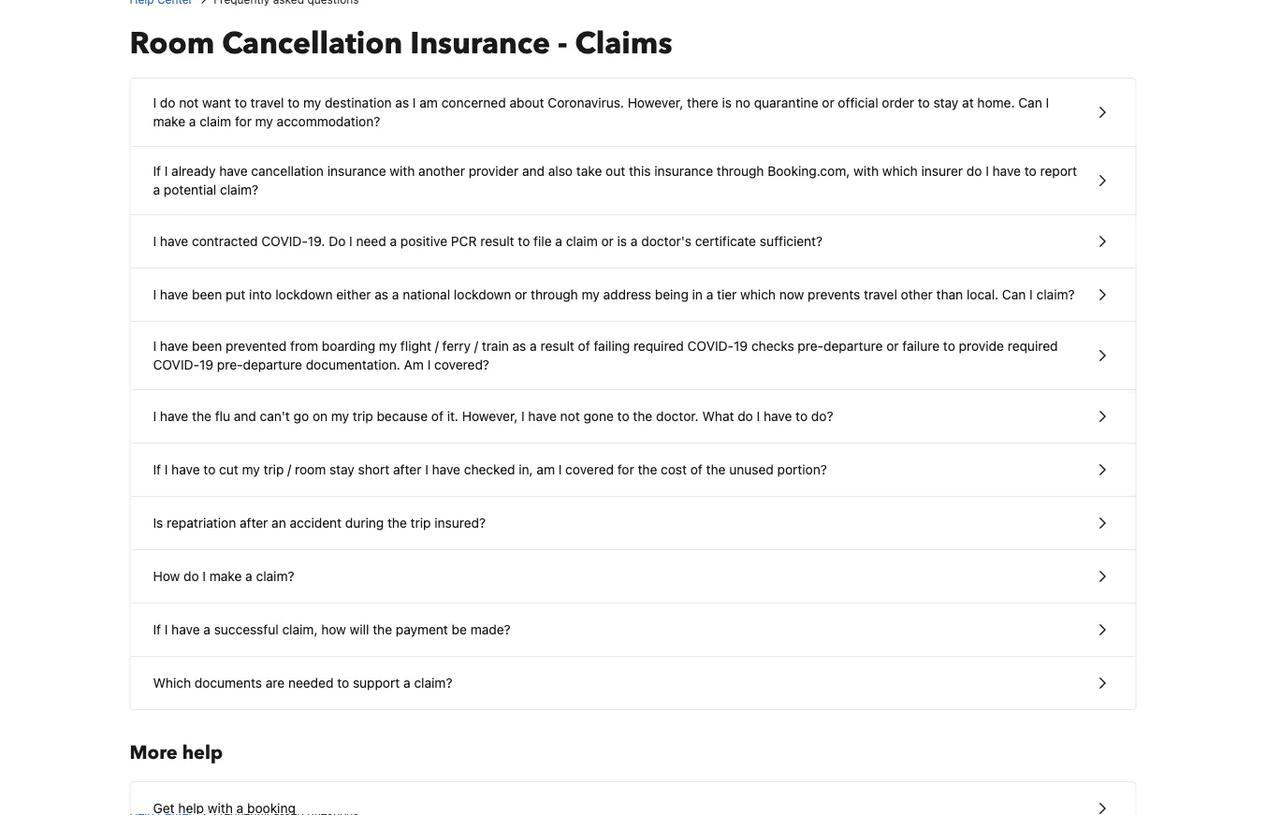 Task type: locate. For each thing, give the bounding box(es) containing it.
insurance down "accommodation?"
[[327, 163, 386, 179]]

0 horizontal spatial after
[[240, 515, 268, 531]]

not left gone
[[560, 408, 580, 424]]

0 vertical spatial after
[[393, 462, 422, 477]]

0 vertical spatial stay
[[934, 95, 959, 110]]

at
[[962, 95, 974, 110]]

to left report
[[1024, 163, 1037, 179]]

been left prevented
[[192, 338, 222, 354]]

certificate
[[695, 233, 756, 249]]

if left already
[[153, 163, 161, 179]]

1 vertical spatial result
[[540, 338, 574, 354]]

out
[[606, 163, 625, 179]]

can right home. at the right top
[[1018, 95, 1042, 110]]

can't
[[260, 408, 290, 424]]

trip left insured?
[[410, 515, 431, 531]]

through down file
[[531, 287, 578, 302]]

to
[[235, 95, 247, 110], [288, 95, 300, 110], [918, 95, 930, 110], [1024, 163, 1037, 179], [518, 233, 530, 249], [943, 338, 955, 354], [617, 408, 629, 424], [796, 408, 808, 424], [203, 462, 216, 477], [337, 675, 349, 691]]

file
[[534, 233, 552, 249]]

0 vertical spatial for
[[235, 114, 252, 129]]

departure down prevented
[[243, 357, 302, 372]]

0 vertical spatial 19
[[734, 338, 748, 354]]

1 horizontal spatial stay
[[934, 95, 959, 110]]

do?
[[811, 408, 833, 424]]

1 horizontal spatial travel
[[864, 287, 897, 302]]

been inside i have been prevented from boarding my flight / ferry / train as a result of failing required covid-19 checks pre-departure or failure to provide required covid-19 pre-departure documentation. am i covered?
[[192, 338, 222, 354]]

my inside "button"
[[242, 462, 260, 477]]

help
[[182, 740, 223, 766]]

failure
[[902, 338, 940, 354]]

and inside if i already have cancellation insurance with another provider and also take out this insurance through booking.com, with which insurer do i have to report a potential claim?
[[522, 163, 545, 179]]

if inside if i have a successful claim, how will the payment be made? button
[[153, 622, 161, 637]]

needed
[[288, 675, 334, 691]]

lockdown up train
[[454, 287, 511, 302]]

claim? inside if i already have cancellation insurance with another provider and also take out this insurance through booking.com, with which insurer do i have to report a potential claim?
[[220, 182, 258, 197]]

1 horizontal spatial for
[[617, 462, 634, 477]]

0 vertical spatial not
[[179, 95, 199, 110]]

can
[[1018, 95, 1042, 110], [1002, 287, 1026, 302]]

gone
[[583, 408, 614, 424]]

take
[[576, 163, 602, 179]]

covid- inside 'button'
[[261, 233, 308, 249]]

my right cut
[[242, 462, 260, 477]]

claim? right potential
[[220, 182, 258, 197]]

/ left train
[[474, 338, 478, 354]]

1 if from the top
[[153, 163, 161, 179]]

my right on
[[331, 408, 349, 424]]

or down i have contracted covid-19. do i need a positive pcr result to file a claim or is a doctor's certificate sufficient? at the top of page
[[515, 287, 527, 302]]

0 vertical spatial if
[[153, 163, 161, 179]]

another
[[418, 163, 465, 179]]

1 vertical spatial however,
[[462, 408, 518, 424]]

can right local.
[[1002, 287, 1026, 302]]

is left the no
[[722, 95, 732, 110]]

can inside i do not want to travel to my destination as i am concerned about coronavirus. however, there is no quarantine or official order to stay at home. can i make a claim for my accommodation?
[[1018, 95, 1042, 110]]

with right "booking.com,"
[[854, 163, 879, 179]]

0 horizontal spatial for
[[235, 114, 252, 129]]

a inside i do not want to travel to my destination as i am concerned about coronavirus. however, there is no quarantine or official order to stay at home. can i make a claim for my accommodation?
[[189, 114, 196, 129]]

0 vertical spatial am
[[420, 95, 438, 110]]

do left "want"
[[160, 95, 175, 110]]

is repatriation after an accident during the trip insured?
[[153, 515, 486, 531]]

1 horizontal spatial 19
[[734, 338, 748, 354]]

1 vertical spatial not
[[560, 408, 580, 424]]

am right in,
[[537, 462, 555, 477]]

1 vertical spatial stay
[[329, 462, 355, 477]]

1 vertical spatial is
[[617, 233, 627, 249]]

1 horizontal spatial with
[[854, 163, 879, 179]]

have up which
[[171, 622, 200, 637]]

2 horizontal spatial trip
[[410, 515, 431, 531]]

1 insurance from the left
[[327, 163, 386, 179]]

my left flight
[[379, 338, 397, 354]]

1 horizontal spatial make
[[209, 569, 242, 584]]

0 vertical spatial trip
[[353, 408, 373, 424]]

pre- down prevented
[[217, 357, 243, 372]]

or inside 'button'
[[601, 233, 614, 249]]

with
[[390, 163, 415, 179], [854, 163, 879, 179]]

i have the flu and can't go on my trip because of it. however, i have not gone to the doctor. what do i have to do?
[[153, 408, 833, 424]]

1 vertical spatial and
[[234, 408, 256, 424]]

a up already
[[189, 114, 196, 129]]

if for if i have a successful claim, how will the payment be made?
[[153, 622, 161, 637]]

claim? inside which documents are needed to support a claim? button
[[414, 675, 452, 691]]

1 horizontal spatial departure
[[824, 338, 883, 354]]

do right 'what' in the right bottom of the page
[[738, 408, 753, 424]]

0 horizontal spatial of
[[431, 408, 443, 424]]

for right covered in the bottom left of the page
[[617, 462, 634, 477]]

0 vertical spatial pre-
[[798, 338, 824, 354]]

1 horizontal spatial as
[[395, 95, 409, 110]]

0 horizontal spatial pre-
[[217, 357, 243, 372]]

am
[[420, 95, 438, 110], [537, 462, 555, 477]]

of right cost
[[690, 462, 703, 477]]

stay inside "button"
[[329, 462, 355, 477]]

stay
[[934, 95, 959, 110], [329, 462, 355, 477]]

1 vertical spatial after
[[240, 515, 268, 531]]

stay right room
[[329, 462, 355, 477]]

lockdown right into
[[275, 287, 333, 302]]

0 horizontal spatial as
[[375, 287, 388, 302]]

0 vertical spatial which
[[882, 163, 918, 179]]

to left file
[[518, 233, 530, 249]]

from
[[290, 338, 318, 354]]

0 vertical spatial and
[[522, 163, 545, 179]]

0 horizontal spatial result
[[480, 233, 514, 249]]

stay left at
[[934, 95, 959, 110]]

ferry
[[442, 338, 471, 354]]

0 vertical spatial travel
[[250, 95, 284, 110]]

0 horizontal spatial insurance
[[327, 163, 386, 179]]

1 vertical spatial which
[[740, 287, 776, 302]]

have left prevented
[[160, 338, 188, 354]]

or left official
[[822, 95, 834, 110]]

3 if from the top
[[153, 622, 161, 637]]

0 vertical spatial of
[[578, 338, 590, 354]]

claim right file
[[566, 233, 598, 249]]

accommodation?
[[277, 114, 380, 129]]

1 horizontal spatial required
[[1008, 338, 1058, 354]]

the inside if i have a successful claim, how will the payment be made? button
[[373, 622, 392, 637]]

cancellation
[[251, 163, 324, 179]]

have left put
[[160, 287, 188, 302]]

do inside i do not want to travel to my destination as i am concerned about coronavirus. however, there is no quarantine or official order to stay at home. can i make a claim for my accommodation?
[[160, 95, 175, 110]]

2 horizontal spatial /
[[474, 338, 478, 354]]

more
[[130, 740, 178, 766]]

to up "accommodation?"
[[288, 95, 300, 110]]

2 vertical spatial if
[[153, 622, 161, 637]]

2 if from the top
[[153, 462, 161, 477]]

1 horizontal spatial trip
[[353, 408, 373, 424]]

and right flu
[[234, 408, 256, 424]]

2 required from the left
[[1008, 338, 1058, 354]]

result left 'failing'
[[540, 338, 574, 354]]

result right pcr in the top of the page
[[480, 233, 514, 249]]

which left insurer
[[882, 163, 918, 179]]

1 horizontal spatial /
[[435, 338, 439, 354]]

the
[[192, 408, 211, 424], [633, 408, 652, 424], [638, 462, 657, 477], [706, 462, 726, 477], [387, 515, 407, 531], [373, 622, 392, 637]]

need
[[356, 233, 386, 249]]

with left another
[[390, 163, 415, 179]]

report
[[1040, 163, 1077, 179]]

is inside 'button'
[[617, 233, 627, 249]]

portion?
[[777, 462, 827, 477]]

a inside if i already have cancellation insurance with another provider and also take out this insurance through booking.com, with which insurer do i have to report a potential claim?
[[153, 182, 160, 197]]

claim,
[[282, 622, 318, 637]]

if inside if i have to cut my trip / room stay short after i have checked in, am i covered for the cost of the unused portion? "button"
[[153, 462, 161, 477]]

0 vertical spatial is
[[722, 95, 732, 110]]

do right how in the left bottom of the page
[[183, 569, 199, 584]]

19
[[734, 338, 748, 354], [199, 357, 213, 372]]

1 vertical spatial pre-
[[217, 357, 243, 372]]

0 horizontal spatial which
[[740, 287, 776, 302]]

the right 'will'
[[373, 622, 392, 637]]

claim? inside 'how do i make a claim?' button
[[256, 569, 294, 584]]

1 vertical spatial 19
[[199, 357, 213, 372]]

travel inside i do not want to travel to my destination as i am concerned about coronavirus. however, there is no quarantine or official order to stay at home. can i make a claim for my accommodation?
[[250, 95, 284, 110]]

which
[[882, 163, 918, 179], [740, 287, 776, 302]]

as right either
[[375, 287, 388, 302]]

1 vertical spatial claim
[[566, 233, 598, 249]]

0 horizontal spatial required
[[633, 338, 684, 354]]

1 vertical spatial departure
[[243, 357, 302, 372]]

0 vertical spatial however,
[[628, 95, 683, 110]]

0 horizontal spatial not
[[179, 95, 199, 110]]

0 vertical spatial been
[[192, 287, 222, 302]]

claim down "want"
[[200, 114, 231, 129]]

local.
[[967, 287, 999, 302]]

1 been from the top
[[192, 287, 222, 302]]

required right the provide
[[1008, 338, 1058, 354]]

after left the an on the left of the page
[[240, 515, 268, 531]]

a right train
[[530, 338, 537, 354]]

2 with from the left
[[854, 163, 879, 179]]

is
[[153, 515, 163, 531]]

claim inside 'button'
[[566, 233, 598, 249]]

trip inside "button"
[[263, 462, 284, 477]]

insurance right this
[[654, 163, 713, 179]]

is
[[722, 95, 732, 110], [617, 233, 627, 249]]

1 horizontal spatial lockdown
[[454, 287, 511, 302]]

or up i have been put into lockdown either as a national lockdown or through my address being in a tier which now prevents travel other than local. can i claim?
[[601, 233, 614, 249]]

0 horizontal spatial with
[[390, 163, 415, 179]]

0 horizontal spatial however,
[[462, 408, 518, 424]]

address
[[603, 287, 651, 302]]

2 vertical spatial trip
[[410, 515, 431, 531]]

of left it.
[[431, 408, 443, 424]]

departure down the prevents
[[824, 338, 883, 354]]

1 horizontal spatial not
[[560, 408, 580, 424]]

is left doctor's at the right top
[[617, 233, 627, 249]]

required right 'failing'
[[633, 338, 684, 354]]

0 horizontal spatial travel
[[250, 95, 284, 110]]

not
[[179, 95, 199, 110], [560, 408, 580, 424]]

however, right it.
[[462, 408, 518, 424]]

however, left there
[[628, 95, 683, 110]]

trip left because
[[353, 408, 373, 424]]

if i have a successful claim, how will the payment be made? button
[[131, 604, 1136, 657]]

in,
[[519, 462, 533, 477]]

tier
[[717, 287, 737, 302]]

of left 'failing'
[[578, 338, 590, 354]]

how
[[321, 622, 346, 637]]

either
[[336, 287, 371, 302]]

0 horizontal spatial covid-
[[153, 357, 199, 372]]

of inside i have been prevented from boarding my flight / ferry / train as a result of failing required covid-19 checks pre-departure or failure to provide required covid-19 pre-departure documentation. am i covered?
[[578, 338, 590, 354]]

2 vertical spatial as
[[512, 338, 526, 354]]

have left report
[[993, 163, 1021, 179]]

or left failure
[[886, 338, 899, 354]]

1 horizontal spatial is
[[722, 95, 732, 110]]

1 horizontal spatial which
[[882, 163, 918, 179]]

if up 'is'
[[153, 462, 161, 477]]

to inside "button"
[[203, 462, 216, 477]]

been left put
[[192, 287, 222, 302]]

1 vertical spatial am
[[537, 462, 555, 477]]

through
[[717, 163, 764, 179], [531, 287, 578, 302]]

0 horizontal spatial lockdown
[[275, 287, 333, 302]]

i have been prevented from boarding my flight / ferry / train as a result of failing required covid-19 checks pre-departure or failure to provide required covid-19 pre-departure documentation. am i covered? button
[[131, 322, 1136, 390]]

1 horizontal spatial result
[[540, 338, 574, 354]]

1 vertical spatial trip
[[263, 462, 284, 477]]

cancellation
[[222, 23, 403, 64]]

a inside i have been prevented from boarding my flight / ferry / train as a result of failing required covid-19 checks pre-departure or failure to provide required covid-19 pre-departure documentation. am i covered?
[[530, 338, 537, 354]]

and left also
[[522, 163, 545, 179]]

make up already
[[153, 114, 185, 129]]

my
[[303, 95, 321, 110], [255, 114, 273, 129], [582, 287, 600, 302], [379, 338, 397, 354], [331, 408, 349, 424], [242, 462, 260, 477]]

the left doctor.
[[633, 408, 652, 424]]

been
[[192, 287, 222, 302], [192, 338, 222, 354]]

make up successful
[[209, 569, 242, 584]]

a
[[189, 114, 196, 129], [153, 182, 160, 197], [390, 233, 397, 249], [555, 233, 562, 249], [631, 233, 638, 249], [392, 287, 399, 302], [706, 287, 713, 302], [530, 338, 537, 354], [245, 569, 252, 584], [203, 622, 211, 637], [403, 675, 411, 691]]

0 vertical spatial claim
[[200, 114, 231, 129]]

if inside if i already have cancellation insurance with another provider and also take out this insurance through booking.com, with which insurer do i have to report a potential claim?
[[153, 163, 161, 179]]

room cancellation insurance - claims
[[130, 23, 672, 64]]

0 horizontal spatial departure
[[243, 357, 302, 372]]

than
[[936, 287, 963, 302]]

0 vertical spatial through
[[717, 163, 764, 179]]

during
[[345, 515, 384, 531]]

1 horizontal spatial however,
[[628, 95, 683, 110]]

0 vertical spatial result
[[480, 233, 514, 249]]

national
[[403, 287, 450, 302]]

have inside 'button'
[[160, 233, 188, 249]]

cut
[[219, 462, 238, 477]]

1 horizontal spatial after
[[393, 462, 422, 477]]

claim? right local.
[[1036, 287, 1075, 302]]

make
[[153, 114, 185, 129], [209, 569, 242, 584]]

1 lockdown from the left
[[275, 287, 333, 302]]

support
[[353, 675, 400, 691]]

1 horizontal spatial of
[[578, 338, 590, 354]]

/ inside "button"
[[287, 462, 291, 477]]

the inside the is repatriation after an accident during the trip insured? 'button'
[[387, 515, 407, 531]]

am left concerned
[[420, 95, 438, 110]]

1 vertical spatial for
[[617, 462, 634, 477]]

2 horizontal spatial of
[[690, 462, 703, 477]]

0 horizontal spatial through
[[531, 287, 578, 302]]

2 been from the top
[[192, 338, 222, 354]]

which right tier
[[740, 287, 776, 302]]

my inside button
[[331, 408, 349, 424]]

a right file
[[555, 233, 562, 249]]

to right "want"
[[235, 95, 247, 110]]

a right in
[[706, 287, 713, 302]]

prevented
[[226, 338, 287, 354]]

for
[[235, 114, 252, 129], [617, 462, 634, 477]]

0 horizontal spatial and
[[234, 408, 256, 424]]

will
[[350, 622, 369, 637]]

travel right "want"
[[250, 95, 284, 110]]

how do i make a claim?
[[153, 569, 294, 584]]

0 vertical spatial covid-
[[261, 233, 308, 249]]

the right "during"
[[387, 515, 407, 531]]

/
[[435, 338, 439, 354], [474, 338, 478, 354], [287, 462, 291, 477]]

being
[[655, 287, 689, 302]]

go
[[294, 408, 309, 424]]

is inside i do not want to travel to my destination as i am concerned about coronavirus. however, there is no quarantine or official order to stay at home. can i make a claim for my accommodation?
[[722, 95, 732, 110]]

0 horizontal spatial stay
[[329, 462, 355, 477]]

to inside i have been prevented from boarding my flight / ferry / train as a result of failing required covid-19 checks pre-departure or failure to provide required covid-19 pre-departure documentation. am i covered?
[[943, 338, 955, 354]]

have inside i have been prevented from boarding my flight / ferry / train as a result of failing required covid-19 checks pre-departure or failure to provide required covid-19 pre-departure documentation. am i covered?
[[160, 338, 188, 354]]

as right 'destination'
[[395, 95, 409, 110]]

have left do?
[[764, 408, 792, 424]]

through down the no
[[717, 163, 764, 179]]

1 vertical spatial been
[[192, 338, 222, 354]]

0 horizontal spatial is
[[617, 233, 627, 249]]

and inside button
[[234, 408, 256, 424]]

0 horizontal spatial make
[[153, 114, 185, 129]]

if i have to cut my trip / room stay short after i have checked in, am i covered for the cost of the unused portion? button
[[131, 444, 1136, 497]]

not left "want"
[[179, 95, 199, 110]]

1 horizontal spatial and
[[522, 163, 545, 179]]

/ left room
[[287, 462, 291, 477]]

for inside i do not want to travel to my destination as i am concerned about coronavirus. however, there is no quarantine or official order to stay at home. can i make a claim for my accommodation?
[[235, 114, 252, 129]]

a left doctor's at the right top
[[631, 233, 638, 249]]

0 horizontal spatial am
[[420, 95, 438, 110]]

and
[[522, 163, 545, 179], [234, 408, 256, 424]]

1 horizontal spatial insurance
[[654, 163, 713, 179]]

now
[[779, 287, 804, 302]]

of inside if i have to cut my trip / room stay short after i have checked in, am i covered for the cost of the unused portion? "button"
[[690, 462, 703, 477]]

after right short
[[393, 462, 422, 477]]

potential
[[164, 182, 216, 197]]

claim
[[200, 114, 231, 129], [566, 233, 598, 249]]

i have been put into lockdown either as a national lockdown or through my address being in a tier which now prevents travel other than local. can i claim?
[[153, 287, 1075, 302]]

after
[[393, 462, 422, 477], [240, 515, 268, 531]]

1 vertical spatial covid-
[[687, 338, 734, 354]]

2 vertical spatial of
[[690, 462, 703, 477]]

0 vertical spatial can
[[1018, 95, 1042, 110]]

19.
[[308, 233, 325, 249]]

the left cost
[[638, 462, 657, 477]]

to right needed
[[337, 675, 349, 691]]

1 horizontal spatial am
[[537, 462, 555, 477]]

0 horizontal spatial claim
[[200, 114, 231, 129]]

if down how in the left bottom of the page
[[153, 622, 161, 637]]

as
[[395, 95, 409, 110], [375, 287, 388, 302], [512, 338, 526, 354]]

1 vertical spatial of
[[431, 408, 443, 424]]

a left successful
[[203, 622, 211, 637]]

documentation.
[[306, 357, 400, 372]]

have left the contracted
[[160, 233, 188, 249]]

0 horizontal spatial 19
[[199, 357, 213, 372]]

1 horizontal spatial claim
[[566, 233, 598, 249]]

1 required from the left
[[633, 338, 684, 354]]

boarding
[[322, 338, 375, 354]]

do inside if i already have cancellation insurance with another provider and also take out this insurance through booking.com, with which insurer do i have to report a potential claim?
[[967, 163, 982, 179]]

train
[[482, 338, 509, 354]]



Task type: describe. For each thing, give the bounding box(es) containing it.
am inside i do not want to travel to my destination as i am concerned about coronavirus. however, there is no quarantine or official order to stay at home. can i make a claim for my accommodation?
[[420, 95, 438, 110]]

as inside i do not want to travel to my destination as i am concerned about coronavirus. however, there is no quarantine or official order to stay at home. can i make a claim for my accommodation?
[[395, 95, 409, 110]]

my left address
[[582, 287, 600, 302]]

a up successful
[[245, 569, 252, 584]]

through inside if i already have cancellation insurance with another provider and also take out this insurance through booking.com, with which insurer do i have to report a potential claim?
[[717, 163, 764, 179]]

1 vertical spatial as
[[375, 287, 388, 302]]

on
[[313, 408, 328, 424]]

or inside i do not want to travel to my destination as i am concerned about coronavirus. however, there is no quarantine or official order to stay at home. can i make a claim for my accommodation?
[[822, 95, 834, 110]]

claim inside i do not want to travel to my destination as i am concerned about coronavirus. however, there is no quarantine or official order to stay at home. can i make a claim for my accommodation?
[[200, 114, 231, 129]]

official
[[838, 95, 878, 110]]

destination
[[325, 95, 392, 110]]

i do not want to travel to my destination as i am concerned about coronavirus. however, there is no quarantine or official order to stay at home. can i make a claim for my accommodation?
[[153, 95, 1049, 129]]

which inside if i already have cancellation insurance with another provider and also take out this insurance through booking.com, with which insurer do i have to report a potential claim?
[[882, 163, 918, 179]]

however, inside i do not want to travel to my destination as i am concerned about coronavirus. however, there is no quarantine or official order to stay at home. can i make a claim for my accommodation?
[[628, 95, 683, 110]]

contracted
[[192, 233, 258, 249]]

1 vertical spatial through
[[531, 287, 578, 302]]

an
[[272, 515, 286, 531]]

2 lockdown from the left
[[454, 287, 511, 302]]

i do not want to travel to my destination as i am concerned about coronavirus. however, there is no quarantine or official order to stay at home. can i make a claim for my accommodation? button
[[131, 79, 1136, 147]]

to inside 'button'
[[518, 233, 530, 249]]

trip inside 'button'
[[410, 515, 431, 531]]

the left flu
[[192, 408, 211, 424]]

-
[[558, 23, 568, 64]]

or inside i have been prevented from boarding my flight / ferry / train as a result of failing required covid-19 checks pre-departure or failure to provide required covid-19 pre-departure documentation. am i covered?
[[886, 338, 899, 354]]

the left unused
[[706, 462, 726, 477]]

cost
[[661, 462, 687, 477]]

i have contracted covid-19. do i need a positive pcr result to file a claim or is a doctor's certificate sufficient? button
[[131, 215, 1136, 269]]

i have been put into lockdown either as a national lockdown or through my address being in a tier which now prevents travel other than local. can i claim? button
[[131, 269, 1136, 322]]

there
[[687, 95, 718, 110]]

how do i make a claim? button
[[131, 550, 1136, 604]]

accident
[[290, 515, 342, 531]]

other
[[901, 287, 933, 302]]

1 with from the left
[[390, 163, 415, 179]]

covered
[[565, 462, 614, 477]]

claims
[[575, 23, 672, 64]]

it.
[[447, 408, 458, 424]]

into
[[249, 287, 272, 302]]

however, inside i have the flu and can't go on my trip because of it. however, i have not gone to the doctor. what do i have to do? button
[[462, 408, 518, 424]]

pcr
[[451, 233, 477, 249]]

if for if i have to cut my trip / room stay short after i have checked in, am i covered for the cost of the unused portion?
[[153, 462, 161, 477]]

trip inside button
[[353, 408, 373, 424]]

not inside button
[[560, 408, 580, 424]]

order
[[882, 95, 914, 110]]

have right already
[[219, 163, 248, 179]]

which documents are needed to support a claim? button
[[131, 657, 1136, 709]]

in
[[692, 287, 703, 302]]

is repatriation after an accident during the trip insured? button
[[131, 497, 1136, 550]]

if i have to cut my trip / room stay short after i have checked in, am i covered for the cost of the unused portion?
[[153, 462, 827, 477]]

1 vertical spatial can
[[1002, 287, 1026, 302]]

which
[[153, 675, 191, 691]]

0 vertical spatial departure
[[824, 338, 883, 354]]

if i have a successful claim, how will the payment be made?
[[153, 622, 511, 637]]

insured?
[[434, 515, 486, 531]]

my up "accommodation?"
[[303, 95, 321, 110]]

insurer
[[921, 163, 963, 179]]

already
[[171, 163, 216, 179]]

my up cancellation at the left top of the page
[[255, 114, 273, 129]]

because
[[377, 408, 428, 424]]

if i already have cancellation insurance with another provider and also take out this insurance through booking.com, with which insurer do i have to report a potential claim?
[[153, 163, 1077, 197]]

insurance
[[410, 23, 550, 64]]

about
[[510, 95, 544, 110]]

more help
[[130, 740, 223, 766]]

2 horizontal spatial covid-
[[687, 338, 734, 354]]

a right need
[[390, 233, 397, 249]]

made?
[[470, 622, 511, 637]]

after inside 'button'
[[240, 515, 268, 531]]

make inside i do not want to travel to my destination as i am concerned about coronavirus. however, there is no quarantine or official order to stay at home. can i make a claim for my accommodation?
[[153, 114, 185, 129]]

home.
[[977, 95, 1015, 110]]

been for put
[[192, 287, 222, 302]]

been for prevented
[[192, 338, 222, 354]]

have up in,
[[528, 408, 557, 424]]

how
[[153, 569, 180, 584]]

coronavirus.
[[548, 95, 624, 110]]

flight
[[400, 338, 431, 354]]

sufficient?
[[760, 233, 823, 249]]

i have contracted covid-19. do i need a positive pcr result to file a claim or is a doctor's certificate sufficient?
[[153, 233, 823, 249]]

to inside if i already have cancellation insurance with another provider and also take out this insurance through booking.com, with which insurer do i have to report a potential claim?
[[1024, 163, 1037, 179]]

room
[[295, 462, 326, 477]]

do inside button
[[738, 408, 753, 424]]

to left do?
[[796, 408, 808, 424]]

put
[[226, 287, 246, 302]]

am inside "button"
[[537, 462, 555, 477]]

to right the order
[[918, 95, 930, 110]]

have left flu
[[160, 408, 188, 424]]

a right 'support'
[[403, 675, 411, 691]]

also
[[548, 163, 573, 179]]

to right gone
[[617, 408, 629, 424]]

provide
[[959, 338, 1004, 354]]

prevents
[[808, 287, 860, 302]]

my inside i have been prevented from boarding my flight / ferry / train as a result of failing required covid-19 checks pre-departure or failure to provide required covid-19 pre-departure documentation. am i covered?
[[379, 338, 397, 354]]

travel inside i have been put into lockdown either as a national lockdown or through my address being in a tier which now prevents travel other than local. can i claim? button
[[864, 287, 897, 302]]

claim? inside i have been put into lockdown either as a national lockdown or through my address being in a tier which now prevents travel other than local. can i claim? button
[[1036, 287, 1075, 302]]

want
[[202, 95, 231, 110]]

booking.com,
[[768, 163, 850, 179]]

quarantine
[[754, 95, 818, 110]]

not inside i do not want to travel to my destination as i am concerned about coronavirus. however, there is no quarantine or official order to stay at home. can i make a claim for my accommodation?
[[179, 95, 199, 110]]

have left cut
[[171, 462, 200, 477]]

checked
[[464, 462, 515, 477]]

for inside "button"
[[617, 462, 634, 477]]

stay inside i do not want to travel to my destination as i am concerned about coronavirus. however, there is no quarantine or official order to stay at home. can i make a claim for my accommodation?
[[934, 95, 959, 110]]

room
[[130, 23, 215, 64]]

result inside i have been prevented from boarding my flight / ferry / train as a result of failing required covid-19 checks pre-departure or failure to provide required covid-19 pre-departure documentation. am i covered?
[[540, 338, 574, 354]]

1 horizontal spatial pre-
[[798, 338, 824, 354]]

doctor.
[[656, 408, 699, 424]]

i have been prevented from boarding my flight / ferry / train as a result of failing required covid-19 checks pre-departure or failure to provide required covid-19 pre-departure documentation. am i covered?
[[153, 338, 1058, 372]]

payment
[[396, 622, 448, 637]]

unused
[[729, 462, 774, 477]]

is for there
[[722, 95, 732, 110]]

have left checked on the bottom left of page
[[432, 462, 460, 477]]

successful
[[214, 622, 279, 637]]

is for or
[[617, 233, 627, 249]]

i have the flu and can't go on my trip because of it. however, i have not gone to the doctor. what do i have to do? button
[[131, 390, 1136, 444]]

do
[[329, 233, 346, 249]]

flu
[[215, 408, 230, 424]]

result inside 'button'
[[480, 233, 514, 249]]

a left national
[[392, 287, 399, 302]]

doctor's
[[641, 233, 692, 249]]

am
[[404, 357, 424, 372]]

2 vertical spatial covid-
[[153, 357, 199, 372]]

no
[[735, 95, 750, 110]]

failing
[[594, 338, 630, 354]]

of inside i have the flu and can't go on my trip because of it. however, i have not gone to the doctor. what do i have to do? button
[[431, 408, 443, 424]]

what
[[702, 408, 734, 424]]

checks
[[751, 338, 794, 354]]

after inside "button"
[[393, 462, 422, 477]]

as inside i have been prevented from boarding my flight / ferry / train as a result of failing required covid-19 checks pre-departure or failure to provide required covid-19 pre-departure documentation. am i covered?
[[512, 338, 526, 354]]

2 insurance from the left
[[654, 163, 713, 179]]

if for if i already have cancellation insurance with another provider and also take out this insurance through booking.com, with which insurer do i have to report a potential claim?
[[153, 163, 161, 179]]



Task type: vqa. For each thing, say whether or not it's contained in the screenshot.
are
yes



